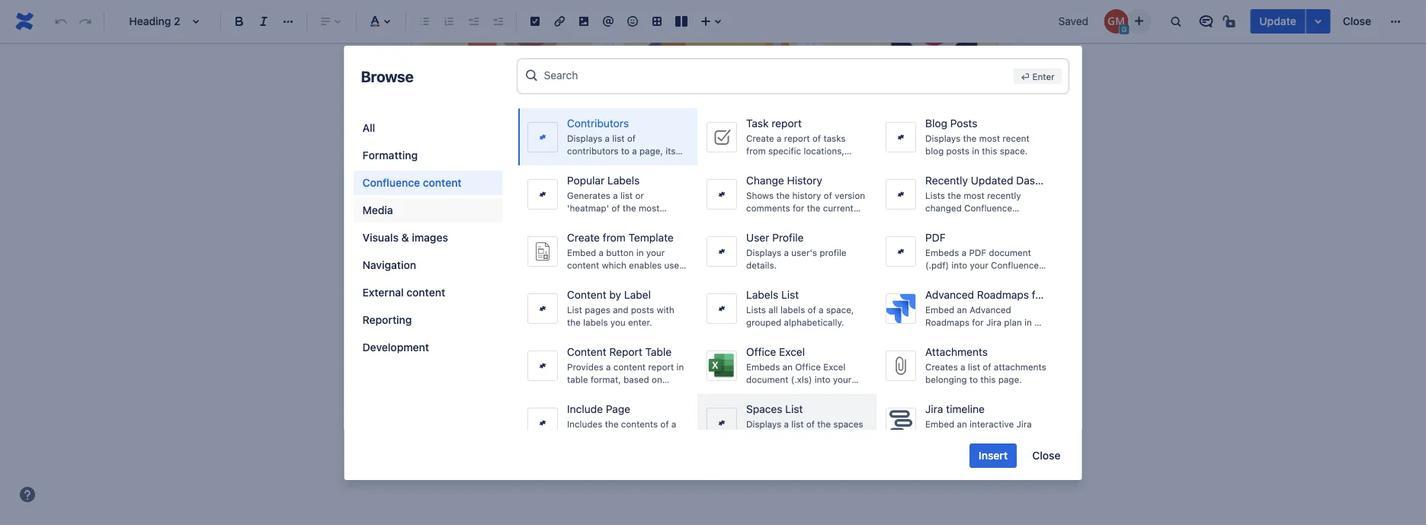 Task type: vqa. For each thing, say whether or not it's contained in the screenshot.
jhgcxhj
no



Task type: describe. For each thing, give the bounding box(es) containing it.
to inside advanced roadmaps for jira plan embed an advanced roadmaps for jira plan in a page for others to view.
[[992, 330, 1001, 340]]

and down "enter."
[[625, 330, 646, 344]]

space,
[[826, 305, 854, 315]]

create inside task report create a report of tasks from specific locations, people, status and more.
[[746, 133, 774, 144]]

contents
[[621, 419, 658, 430]]

posts
[[950, 117, 978, 130]]

confluence content button
[[353, 171, 503, 195]]

reporting button
[[353, 308, 503, 332]]

task report create a report of tasks from specific locations, people, status and more.
[[746, 117, 851, 169]]

table
[[567, 374, 588, 385]]

updated
[[971, 174, 1013, 187]]

update button
[[1251, 9, 1306, 34]]

add resources for new hires
[[432, 144, 585, 159]]

the inside include page includes the contents of a page within another.
[[605, 419, 618, 430]]

your inside pdf embeds a pdf document (.pdf) into your confluence page.
[[970, 260, 988, 271]]

media
[[363, 204, 393, 217]]

content down formatting button
[[423, 177, 462, 189]]

a inside 'labels list lists all labels of a space, grouped alphabetically.'
[[819, 305, 824, 315]]

most inside recently updated dashboard lists the most recently changed confluence content in a dashboard view style.
[[964, 190, 985, 201]]

pages
[[585, 305, 610, 315]]

lists inside 'labels list lists all labels of a space, grouped alphabetically.'
[[746, 305, 766, 315]]

them
[[895, 148, 923, 162]]

the up posts.
[[807, 203, 820, 213]]

1 horizontal spatial plan
[[1069, 289, 1090, 301]]

shows
[[746, 190, 774, 201]]

content down blog posts icon
[[407, 286, 445, 299]]

posts.
[[802, 215, 828, 226]]

interactive
[[970, 419, 1014, 430]]

confluence inside recently updated dashboard lists the most recently changed confluence content in a dashboard view style.
[[964, 203, 1012, 213]]

posts inside blog posts displays the most recent blog posts in this space.
[[946, 146, 969, 156]]

lists inside recently updated dashboard lists the most recently changed confluence content in a dashboard view style.
[[925, 190, 945, 201]]

pdf embeds a pdf document (.pdf) into your confluence page.
[[925, 231, 1039, 283]]

1 vertical spatial office
[[795, 362, 821, 373]]

posts inside content by label list pages and posts with the labels you enter.
[[631, 305, 654, 315]]

document inside office excel embeds an office excel document (.xls) into your confluence page.
[[746, 374, 788, 385]]

share for news
[[560, 330, 591, 344]]

0 vertical spatial roadmaps
[[977, 289, 1029, 301]]

pre-
[[567, 285, 585, 296]]

others
[[963, 330, 990, 340]]

popular
[[567, 174, 604, 187]]

visuals
[[363, 231, 399, 244]]

0 horizontal spatial excel
[[779, 346, 805, 358]]

document inside pdf embeds a pdf document (.pdf) into your confluence page.
[[989, 248, 1031, 258]]

an for jira timeline
[[957, 419, 967, 430]]

displays for spaces
[[746, 419, 781, 430]]

of inside attachments creates a list of attachments belonging to this page.
[[983, 362, 991, 373]]

create for create from template embed a button in your content which enables users to create content from any pre-defined template.
[[567, 231, 600, 244]]

development button
[[353, 336, 503, 360]]

locations,
[[804, 146, 844, 156]]

confluence inside confluence content button
[[363, 177, 420, 189]]

mention image
[[599, 12, 618, 31]]

user's
[[791, 248, 817, 258]]

create for create a blog post to share news and announcements with your team and company.
[[443, 330, 479, 344]]

blog down team news
[[470, 233, 494, 248]]

insert
[[979, 449, 1008, 462]]

people,
[[746, 158, 777, 169]]

this for spaces list
[[759, 432, 775, 442]]

your inside jira timeline embed an interactive jira timeline into your page.
[[979, 432, 998, 442]]

add for meeting notes
[[638, 148, 660, 162]]

labels inside 'labels list lists all labels of a space, grouped alphabetically.'
[[746, 289, 778, 301]]

this for blog posts
[[982, 146, 997, 156]]

view.
[[1003, 330, 1024, 340]]

add links to meeting notes
[[638, 148, 783, 162]]

onboarding
[[453, 115, 528, 131]]

includes
[[567, 419, 602, 430]]

table
[[645, 346, 672, 358]]

new
[[533, 144, 556, 159]]

indent tab image
[[489, 12, 507, 31]]

status
[[780, 158, 806, 169]]

for inside main content area, start typing to enter text. text box
[[515, 144, 530, 159]]

most inside "popular labels generates a list or 'heatmap' of the most popular labels."
[[639, 203, 660, 213]]

a inside content report table provides a content report in table format, based on labels.
[[606, 362, 611, 373]]

on inside content report table provides a content report in table format, based on labels.
[[652, 374, 662, 385]]

current
[[823, 203, 853, 213]]

content for content report table
[[567, 346, 606, 358]]

once
[[813, 233, 840, 248]]

a inside attachments creates a list of attachments belonging to this page.
[[960, 362, 965, 373]]

1 horizontal spatial close button
[[1334, 9, 1381, 34]]

emoji image
[[624, 12, 642, 31]]

in inside recently updated dashboard lists the most recently changed confluence content in a dashboard view style.
[[960, 215, 967, 226]]

which
[[602, 260, 626, 271]]

the inside blog posts displays the most recent blog posts in this space.
[[963, 133, 977, 144]]

formatting button
[[353, 143, 503, 168]]

by
[[609, 289, 621, 301]]

contributors
[[567, 117, 629, 130]]

task
[[746, 117, 769, 130]]

a inside advanced roadmaps for jira plan embed an advanced roadmaps for jira plan in a page for others to view.
[[1034, 317, 1039, 328]]

0 vertical spatial report
[[771, 117, 802, 130]]

&
[[402, 231, 409, 244]]

content down which
[[607, 272, 639, 283]]

1 vertical spatial notes
[[752, 148, 783, 162]]

visuals & images
[[363, 231, 448, 244]]

dashboard
[[1016, 174, 1070, 187]]

attachments
[[925, 346, 988, 358]]

page. for pdf
[[925, 272, 949, 283]]

list them here
[[872, 148, 951, 162]]

this inside attachments creates a list of attachments belonging to this page.
[[980, 374, 996, 385]]

details.
[[746, 260, 777, 271]]

1 vertical spatial report
[[784, 133, 810, 144]]

reporting
[[363, 314, 412, 326]]

of for include page
[[660, 419, 669, 430]]

update
[[1260, 15, 1297, 27]]

appear
[[744, 233, 782, 248]]

to inside create from template embed a button in your content which enables users to create content from any pre-defined template.
[[567, 272, 575, 283]]

1 horizontal spatial pdf
[[969, 248, 986, 258]]

for up others
[[972, 317, 984, 328]]

search field
[[544, 61, 1008, 89]]

contributors button
[[518, 108, 697, 165]]

displays for blog
[[925, 133, 961, 144]]

report inside content report table provides a content report in table format, based on labels.
[[648, 362, 674, 373]]

post for news
[[519, 330, 543, 344]]

of for spaces list
[[806, 419, 815, 430]]

automatically
[[668, 233, 741, 248]]

based
[[623, 374, 649, 385]]

0 horizontal spatial close button
[[1023, 444, 1070, 468]]

create
[[578, 272, 604, 283]]

list inside content by label list pages and posts with the labels you enter.
[[567, 305, 582, 315]]

redo ⌘⇧z image
[[76, 12, 95, 31]]

all
[[363, 122, 375, 134]]

in inside create from template embed a button in your content which enables users to create content from any pre-defined template.
[[636, 248, 644, 258]]

0 vertical spatial here
[[926, 148, 951, 162]]

space.
[[1000, 146, 1028, 156]]

0 horizontal spatial team
[[572, 233, 599, 248]]

meeting notes
[[664, 118, 756, 135]]

0 horizontal spatial here
[[785, 233, 810, 248]]

creates
[[925, 362, 958, 373]]

Main content area, start typing to enter text. text field
[[411, 0, 1009, 515]]

grouped
[[746, 317, 781, 328]]

bold ⌘b image
[[230, 12, 249, 31]]

within
[[590, 432, 615, 442]]

external
[[363, 286, 404, 299]]

version
[[835, 190, 865, 201]]

numbered list ⌘⇧7 image
[[440, 12, 458, 31]]

content report table provides a content report in table format, based on labels.
[[567, 346, 684, 397]]

in inside blog posts displays the most recent blog posts in this space.
[[972, 146, 979, 156]]

team for team news
[[421, 204, 455, 220]]

more.
[[827, 158, 851, 169]]

a inside pdf embeds a pdf document (.pdf) into your confluence page.
[[962, 248, 967, 258]]

page. for attachments
[[998, 374, 1022, 385]]

content inside recently updated dashboard lists the most recently changed confluence content in a dashboard view style.
[[925, 215, 958, 226]]

navigation button
[[353, 253, 503, 278]]

list inside attachments creates a list of attachments belonging to this page.
[[968, 362, 980, 373]]

published.
[[862, 233, 918, 248]]

spaces
[[746, 403, 782, 416]]

of inside "popular labels generates a list or 'heatmap' of the most popular labels."
[[611, 203, 620, 213]]

on inside spaces list displays a list of the spaces on this wiki.
[[746, 432, 757, 442]]

page. inside office excel embeds an office excel document (.xls) into your confluence page.
[[797, 387, 820, 397]]

embeds inside pdf embeds a pdf document (.pdf) into your confluence page.
[[925, 248, 959, 258]]

navigation
[[363, 259, 416, 271]]

1 vertical spatial from
[[603, 231, 625, 244]]

recent
[[1003, 133, 1030, 144]]

1 vertical spatial excel
[[823, 362, 845, 373]]

generates
[[567, 190, 610, 201]]

list for labels
[[620, 190, 633, 201]]

news.
[[602, 233, 634, 248]]

style.
[[925, 228, 948, 238]]

0 vertical spatial notes
[[720, 118, 756, 135]]

0 vertical spatial news
[[459, 204, 492, 220]]

recently
[[987, 190, 1021, 201]]

with inside content by label list pages and posts with the labels you enter.
[[657, 305, 674, 315]]

labels inside content by label list pages and posts with the labels you enter.
[[583, 317, 608, 328]]

of for labels list
[[808, 305, 816, 315]]

0 vertical spatial pdf
[[925, 231, 946, 244]]

for down pdf embeds a pdf document (.pdf) into your confluence page.
[[1032, 289, 1046, 301]]

page inside change history shows the history of version comments for the current page or blog posts.
[[746, 215, 767, 226]]

of for task report
[[812, 133, 821, 144]]

action item image
[[526, 12, 544, 31]]

confluence content
[[363, 177, 462, 189]]

1 vertical spatial advanced
[[970, 305, 1011, 315]]

office excel embeds an office excel document (.xls) into your confluence page.
[[746, 346, 852, 397]]

into inside office excel embeds an office excel document (.xls) into your confluence page.
[[815, 374, 830, 385]]

history
[[792, 190, 821, 201]]

create a blog post to share news and announcements with your team and company.
[[443, 330, 821, 365]]

2 vertical spatial from
[[642, 272, 661, 283]]

a inside user profile displays a user's profile details.
[[784, 248, 789, 258]]

and left company.
[[443, 351, 463, 365]]

a inside include page includes the contents of a page within another.
[[671, 419, 676, 430]]

provides
[[567, 362, 603, 373]]

embed inside jira timeline embed an interactive jira timeline into your page.
[[925, 419, 954, 430]]

browse
[[361, 67, 414, 85]]

user
[[746, 231, 769, 244]]

content by label list pages and posts with the labels you enter.
[[567, 289, 674, 328]]

labels inside 'labels list lists all labels of a space, grouped alphabetically.'
[[780, 305, 805, 315]]

attachments creates a list of attachments belonging to this page.
[[925, 346, 1046, 385]]

⏎
[[1021, 71, 1030, 82]]

a inside create a blog post to share news and announcements with your team and company.
[[482, 330, 489, 344]]

for up 'attachments'
[[949, 330, 960, 340]]

blog for blog posts displays the most recent blog posts in this space.
[[925, 117, 947, 130]]

post for team
[[497, 233, 521, 248]]

blog inside blog posts displays the most recent blog posts in this space.
[[925, 146, 944, 156]]

0 vertical spatial advanced
[[925, 289, 974, 301]]



Task type: locate. For each thing, give the bounding box(es) containing it.
giulia masi image
[[1104, 9, 1129, 34]]

the up comments
[[776, 190, 790, 201]]

add image, video, or file image
[[575, 12, 593, 31]]

meeting
[[664, 118, 717, 135]]

list
[[872, 148, 892, 162], [781, 289, 799, 301], [567, 305, 582, 315], [785, 403, 803, 416]]

1 vertical spatial labels
[[746, 289, 778, 301]]

browse dialog
[[344, 46, 1090, 525]]

1 vertical spatial team
[[793, 330, 821, 344]]

list inside "popular labels generates a list or 'heatmap' of the most popular labels."
[[620, 190, 633, 201]]

page. down (.xls)
[[797, 387, 820, 397]]

1 vertical spatial news
[[594, 330, 622, 344]]

enter.
[[628, 317, 652, 328]]

0 vertical spatial or
[[635, 190, 644, 201]]

your inside create from template embed a button in your content which enables users to create content from any pre-defined template.
[[646, 248, 665, 258]]

0 vertical spatial close button
[[1334, 9, 1381, 34]]

document
[[989, 248, 1031, 258], [746, 374, 788, 385]]

a right generates
[[613, 190, 618, 201]]

enables
[[629, 260, 662, 271]]

⏎ enter
[[1021, 71, 1055, 82]]

blog for blog stream
[[443, 297, 477, 317]]

list up the wiki.
[[791, 419, 804, 430]]

embeds up spaces
[[746, 362, 780, 373]]

news up visuals & images button
[[459, 204, 492, 220]]

wiki.
[[777, 432, 796, 442]]

page
[[606, 403, 630, 416]]

notes up meeting at top
[[720, 118, 756, 135]]

1 horizontal spatial page
[[746, 215, 767, 226]]

belonging
[[925, 374, 967, 385]]

the up changed
[[948, 190, 961, 201]]

content inside content by label list pages and posts with the labels you enter.
[[567, 289, 606, 301]]

team up images
[[421, 204, 455, 220]]

confluence inside pdf embeds a pdf document (.pdf) into your confluence page.
[[991, 260, 1039, 271]]

and up you
[[613, 305, 628, 315]]

0 vertical spatial content
[[567, 289, 606, 301]]

in up "enables"
[[636, 248, 644, 258]]

list inside spaces list displays a list of the spaces on this wiki.
[[791, 419, 804, 430]]

page. inside attachments creates a list of attachments belonging to this page.
[[998, 374, 1022, 385]]

with down grouped
[[740, 330, 763, 344]]

blog inside change history shows the history of version comments for the current page or blog posts.
[[781, 215, 799, 226]]

all
[[768, 305, 778, 315]]

of for change history
[[824, 190, 832, 201]]

post up stream
[[497, 233, 521, 248]]

the inside spaces list displays a list of the spaces on this wiki.
[[817, 419, 831, 430]]

user profile displays a user's profile details.
[[746, 231, 846, 271]]

embed down (.pdf)
[[925, 305, 954, 315]]

of inside change history shows the history of version comments for the current page or blog posts.
[[824, 190, 832, 201]]

1 horizontal spatial news
[[594, 330, 622, 344]]

an inside jira timeline embed an interactive jira timeline into your page.
[[957, 419, 967, 430]]

content
[[423, 177, 462, 189], [925, 215, 958, 226], [567, 260, 599, 271], [607, 272, 639, 283], [407, 286, 445, 299], [613, 362, 645, 373]]

1 vertical spatial embed
[[925, 305, 954, 315]]

2 vertical spatial into
[[961, 432, 977, 442]]

into down interactive
[[961, 432, 977, 442]]

create down task
[[746, 133, 774, 144]]

this left the wiki.
[[759, 432, 775, 442]]

external content button
[[353, 281, 503, 305]]

content inside content report table provides a content report in table format, based on labels.
[[567, 346, 606, 358]]

create down the popular
[[567, 231, 600, 244]]

the up news.
[[622, 203, 636, 213]]

lists up changed
[[925, 190, 945, 201]]

create up the navigation button at the left of page
[[421, 233, 457, 248]]

of inside spaces list displays a list of the spaces on this wiki.
[[806, 419, 815, 430]]

table image
[[648, 12, 666, 31]]

list left the them
[[872, 148, 892, 162]]

a up the wiki.
[[784, 419, 789, 430]]

1 horizontal spatial labels
[[746, 289, 778, 301]]

changed
[[925, 203, 962, 213]]

pdf up (.pdf)
[[925, 231, 946, 244]]

0 horizontal spatial blog
[[443, 297, 477, 317]]

this inside blog posts displays the most recent blog posts in this space.
[[982, 146, 997, 156]]

and down "locations," in the right of the page
[[808, 158, 824, 169]]

here down posts.
[[785, 233, 810, 248]]

0 vertical spatial labels
[[607, 174, 640, 187]]

link image
[[551, 12, 569, 31]]

0 horizontal spatial labels
[[607, 174, 640, 187]]

in
[[972, 146, 979, 156], [960, 215, 967, 226], [636, 248, 644, 258], [1025, 317, 1032, 328], [676, 362, 684, 373]]

0 vertical spatial document
[[989, 248, 1031, 258]]

page up 'attachments'
[[925, 330, 946, 340]]

of up "locations," in the right of the page
[[812, 133, 821, 144]]

list down pre-
[[567, 305, 582, 315]]

0 horizontal spatial document
[[746, 374, 788, 385]]

1 vertical spatial list
[[968, 362, 980, 373]]

blog inside create a blog post to share news and announcements with your team and company.
[[492, 330, 516, 344]]

0 vertical spatial blog
[[925, 117, 947, 130]]

blog posts image
[[427, 263, 445, 282]]

1 horizontal spatial here
[[926, 148, 951, 162]]

this inside spaces list displays a list of the spaces on this wiki.
[[759, 432, 775, 442]]

the
[[963, 133, 977, 144], [776, 190, 790, 201], [948, 190, 961, 201], [622, 203, 636, 213], [807, 203, 820, 213], [567, 317, 581, 328], [605, 419, 618, 430], [817, 419, 831, 430]]

list up alphabetically.
[[781, 289, 799, 301]]

1 horizontal spatial or
[[770, 215, 778, 226]]

most up template
[[639, 203, 660, 213]]

2 horizontal spatial page
[[925, 330, 946, 340]]

labels. inside "popular labels generates a list or 'heatmap' of the most popular labels."
[[601, 215, 629, 226]]

a inside spaces list displays a list of the spaces on this wiki.
[[784, 419, 789, 430]]

include
[[567, 403, 603, 416]]

your inside office excel embeds an office excel document (.xls) into your confluence page.
[[833, 374, 852, 385]]

0 vertical spatial team
[[875, 119, 910, 135]]

1 vertical spatial an
[[782, 362, 793, 373]]

0 vertical spatial team
[[572, 233, 599, 248]]

add left links
[[638, 148, 660, 162]]

the inside "popular labels generates a list or 'heatmap' of the most popular labels."
[[622, 203, 636, 213]]

page. for jira
[[1000, 432, 1024, 442]]

1 horizontal spatial from
[[642, 272, 661, 283]]

in down changed
[[960, 215, 967, 226]]

confluence up spaces
[[746, 387, 794, 397]]

posts up "enter."
[[631, 305, 654, 315]]

1 vertical spatial page
[[925, 330, 946, 340]]

dashboard
[[977, 215, 1022, 226]]

images
[[412, 231, 448, 244]]

all button
[[353, 116, 503, 140]]

2 vertical spatial most
[[639, 203, 660, 213]]

add for onboarding faqs
[[432, 144, 455, 159]]

news inside create a blog post to share news and announcements with your team and company.
[[594, 330, 622, 344]]

stream
[[481, 297, 533, 317]]

content
[[567, 289, 606, 301], [567, 346, 606, 358]]

displays inside user profile displays a user's profile details.
[[746, 248, 781, 258]]

content inside content report table provides a content report in table format, based on labels.
[[613, 362, 645, 373]]

1 vertical spatial with
[[740, 330, 763, 344]]

create up company.
[[443, 330, 479, 344]]

page down comments
[[746, 215, 767, 226]]

0 vertical spatial timeline
[[946, 403, 985, 416]]

0 vertical spatial labels
[[780, 305, 805, 315]]

close inside browse dialog
[[1033, 449, 1061, 462]]

development
[[363, 341, 429, 354]]

an inside advanced roadmaps for jira plan embed an advanced roadmaps for jira plan in a page for others to view.
[[957, 305, 967, 315]]

0 horizontal spatial from
[[603, 231, 625, 244]]

an inside office excel embeds an office excel document (.xls) into your confluence page.
[[782, 362, 793, 373]]

to inside create a blog post to share news and announcements with your team and company.
[[546, 330, 557, 344]]

create from template embed a button in your content which enables users to create content from any pre-defined template.
[[567, 231, 687, 296]]

a down changed
[[962, 248, 967, 258]]

page inside advanced roadmaps for jira plan embed an advanced roadmaps for jira plan in a page for others to view.
[[925, 330, 946, 340]]

and inside task report create a report of tasks from specific locations, people, status and more.
[[808, 158, 824, 169]]

0 vertical spatial office
[[746, 346, 776, 358]]

content up create
[[567, 260, 599, 271]]

for inside change history shows the history of version comments for the current page or blog posts.
[[793, 203, 804, 213]]

comments
[[746, 203, 790, 213]]

an up (.xls)
[[782, 362, 793, 373]]

of inside task report create a report of tasks from specific locations, people, status and more.
[[812, 133, 821, 144]]

faqs
[[532, 115, 565, 131]]

1 horizontal spatial roadmaps
[[977, 289, 1029, 301]]

your down grouped
[[766, 330, 790, 344]]

for down history
[[793, 203, 804, 213]]

outdent ⇧tab image
[[464, 12, 483, 31]]

0 horizontal spatial list
[[620, 190, 633, 201]]

advanced down (.pdf)
[[925, 289, 974, 301]]

page down includes
[[567, 432, 588, 442]]

add down all button
[[432, 144, 455, 159]]

create inside create from template embed a button in your content which enables users to create content from any pre-defined template.
[[567, 231, 600, 244]]

0 vertical spatial share
[[538, 233, 569, 248]]

1 horizontal spatial with
[[740, 330, 763, 344]]

0 vertical spatial an
[[957, 305, 967, 315]]

roadmaps up view.
[[977, 289, 1029, 301]]

italic ⌘i image
[[255, 12, 273, 31]]

office down grouped
[[746, 346, 776, 358]]

a inside recently updated dashboard lists the most recently changed confluence content in a dashboard view style.
[[970, 215, 975, 226]]

0 vertical spatial plan
[[1069, 289, 1090, 301]]

1 vertical spatial timeline
[[925, 432, 958, 442]]

content up the based
[[613, 362, 645, 373]]

a inside "popular labels generates a list or 'heatmap' of the most popular labels."
[[613, 190, 618, 201]]

tasks
[[823, 133, 846, 144]]

labels list lists all labels of a space, grouped alphabetically.
[[746, 289, 854, 328]]

undo ⌘z image
[[52, 12, 70, 31]]

displays down the posts
[[925, 133, 961, 144]]

labels. down table
[[567, 387, 594, 397]]

resources
[[458, 144, 512, 159]]

0 vertical spatial with
[[657, 305, 674, 315]]

for left the new
[[515, 144, 530, 159]]

1 horizontal spatial document
[[989, 248, 1031, 258]]

close
[[1343, 15, 1372, 27], [1033, 449, 1061, 462]]

post down stream
[[519, 330, 543, 344]]

labels down the pages
[[583, 317, 608, 328]]

the inside recently updated dashboard lists the most recently changed confluence content in a dashboard view style.
[[948, 190, 961, 201]]

1 content from the top
[[567, 289, 606, 301]]

1 vertical spatial team
[[421, 204, 455, 220]]

2 content from the top
[[567, 346, 606, 358]]

recently
[[925, 174, 968, 187]]

page inside include page includes the contents of a page within another.
[[567, 432, 588, 442]]

a down 'attachments'
[[960, 362, 965, 373]]

of
[[812, 133, 821, 144], [824, 190, 832, 201], [611, 203, 620, 213], [808, 305, 816, 315], [983, 362, 991, 373], [660, 419, 669, 430], [806, 419, 815, 430]]

list inside main content area, start typing to enter text. text box
[[872, 148, 892, 162]]

blog up company.
[[492, 330, 516, 344]]

excel
[[779, 346, 805, 358], [823, 362, 845, 373]]

history
[[787, 174, 822, 187]]

spaces
[[833, 419, 863, 430]]

0 vertical spatial lists
[[925, 190, 945, 201]]

embed inside advanced roadmaps for jira plan embed an advanced roadmaps for jira plan in a page for others to view.
[[925, 305, 954, 315]]

to
[[690, 148, 701, 162], [524, 233, 535, 248], [567, 272, 575, 283], [992, 330, 1001, 340], [546, 330, 557, 344], [969, 374, 978, 385]]

office up (.xls)
[[795, 362, 821, 373]]

1 horizontal spatial lists
[[925, 190, 945, 201]]

this down attachments
[[980, 374, 996, 385]]

from up button
[[603, 231, 625, 244]]

your inside create a blog post to share news and announcements with your team and company.
[[766, 330, 790, 344]]

or inside change history shows the history of version comments for the current page or blog posts.
[[770, 215, 778, 226]]

the down the posts
[[963, 133, 977, 144]]

or
[[635, 190, 644, 201], [770, 215, 778, 226]]

with inside create a blog post to share news and announcements with your team and company.
[[740, 330, 763, 344]]

0 vertical spatial list
[[620, 190, 633, 201]]

into inside pdf embeds a pdf document (.pdf) into your confluence page.
[[951, 260, 967, 271]]

2 vertical spatial displays
[[746, 419, 781, 430]]

team up the them
[[875, 119, 910, 135]]

to inside attachments creates a list of attachments belonging to this page.
[[969, 374, 978, 385]]

1 vertical spatial or
[[770, 215, 778, 226]]

labels. up news.
[[601, 215, 629, 226]]

in inside content report table provides a content report in table format, based on labels.
[[676, 362, 684, 373]]

blog inside blog posts displays the most recent blog posts in this space.
[[925, 117, 947, 130]]

most inside blog posts displays the most recent blog posts in this space.
[[979, 133, 1000, 144]]

from
[[746, 146, 766, 156], [603, 231, 625, 244], [642, 272, 661, 283]]

0 vertical spatial this
[[982, 146, 997, 156]]

blog left the posts
[[925, 117, 947, 130]]

lists up grouped
[[746, 305, 766, 315]]

posts down the posts
[[946, 146, 969, 156]]

and inside content by label list pages and posts with the labels you enter.
[[613, 305, 628, 315]]

displays inside spaces list displays a list of the spaces on this wiki.
[[746, 419, 781, 430]]

formatting
[[363, 149, 418, 162]]

share inside create a blog post to share news and announcements with your team and company.
[[560, 330, 591, 344]]

1 vertical spatial blog
[[443, 297, 477, 317]]

the left spaces
[[817, 419, 831, 430]]

displays for user
[[746, 248, 781, 258]]

in down announcements
[[676, 362, 684, 373]]

0 horizontal spatial roadmaps
[[925, 317, 970, 328]]

1 horizontal spatial team
[[793, 330, 821, 344]]

0 horizontal spatial labels.
[[567, 387, 594, 397]]

media button
[[353, 198, 503, 223]]

users
[[664, 260, 687, 271]]

0 horizontal spatial plan
[[1004, 317, 1022, 328]]

in down the posts
[[972, 146, 979, 156]]

1 vertical spatial pdf
[[969, 248, 986, 258]]

here
[[926, 148, 951, 162], [785, 233, 810, 248]]

a up which
[[599, 248, 604, 258]]

will
[[647, 233, 665, 248]]

or inside "popular labels generates a list or 'heatmap' of the most popular labels."
[[635, 190, 644, 201]]

team down the popular
[[572, 233, 599, 248]]

a down team news
[[460, 233, 467, 248]]

create a blog post to share team news. it will automatically appear here once it's published.
[[421, 233, 918, 248]]

your
[[646, 248, 665, 258], [970, 260, 988, 271], [766, 330, 790, 344], [833, 374, 852, 385], [979, 432, 998, 442]]

here up recently
[[926, 148, 951, 162]]

embed inside create from template embed a button in your content which enables users to create content from any pre-defined template.
[[567, 248, 596, 258]]

advanced up others
[[970, 305, 1011, 315]]

list inside 'labels list lists all labels of a space, grouped alphabetically.'
[[781, 289, 799, 301]]

an
[[957, 305, 967, 315], [782, 362, 793, 373], [957, 419, 967, 430]]

of left attachments
[[983, 362, 991, 373]]

confluence inside office excel embeds an office excel document (.xls) into your confluence page.
[[746, 387, 794, 397]]

view
[[1025, 215, 1044, 226]]

1 vertical spatial lists
[[746, 305, 766, 315]]

labels
[[607, 174, 640, 187], [746, 289, 778, 301]]

links
[[663, 148, 687, 162]]

labels. inside content report table provides a content report in table format, based on labels.
[[567, 387, 594, 397]]

attachments
[[994, 362, 1046, 373]]

list for list
[[791, 419, 804, 430]]

list inside spaces list displays a list of the spaces on this wiki.
[[785, 403, 803, 416]]

template.
[[619, 285, 659, 296]]

confluence down the dashboard
[[991, 260, 1039, 271]]

1 vertical spatial this
[[980, 374, 996, 385]]

from inside task report create a report of tasks from specific locations, people, status and more.
[[746, 146, 766, 156]]

2 horizontal spatial list
[[968, 362, 980, 373]]

in inside advanced roadmaps for jira plan embed an advanced roadmaps for jira plan in a page for others to view.
[[1025, 317, 1032, 328]]

1 vertical spatial most
[[964, 190, 985, 201]]

1 horizontal spatial office
[[795, 362, 821, 373]]

office
[[746, 346, 776, 358], [795, 362, 821, 373]]

share for team
[[538, 233, 569, 248]]

0 vertical spatial into
[[951, 260, 967, 271]]

news
[[459, 204, 492, 220], [594, 330, 622, 344]]

create inside create a blog post to share news and announcements with your team and company.
[[443, 330, 479, 344]]

confluence down formatting
[[363, 177, 420, 189]]

labels right all
[[780, 305, 805, 315]]

company.
[[466, 351, 519, 365]]

this left space.
[[982, 146, 997, 156]]

0 horizontal spatial pdf
[[925, 231, 946, 244]]

0 horizontal spatial embeds
[[746, 362, 780, 373]]

2 vertical spatial page
[[567, 432, 588, 442]]

displays inside blog posts displays the most recent blog posts in this space.
[[925, 133, 961, 144]]

roadmaps
[[977, 289, 1029, 301], [925, 317, 970, 328]]

into inside jira timeline embed an interactive jira timeline into your page.
[[961, 432, 977, 442]]

1 vertical spatial close
[[1033, 449, 1061, 462]]

labels inside "popular labels generates a list or 'heatmap' of the most popular labels."
[[607, 174, 640, 187]]

profile
[[820, 248, 846, 258]]

layouts image
[[673, 12, 691, 31]]

your down interactive
[[979, 432, 998, 442]]

0 vertical spatial excel
[[779, 346, 805, 358]]

1 vertical spatial plan
[[1004, 317, 1022, 328]]

pdf down the dashboard
[[969, 248, 986, 258]]

advanced search image
[[524, 68, 539, 83]]

list up the wiki.
[[785, 403, 803, 416]]

create for create a blog post to share team news. it will automatically appear here once it's published.
[[421, 233, 457, 248]]

insert button
[[970, 444, 1017, 468]]

1 vertical spatial labels
[[583, 317, 608, 328]]

content for content by label
[[567, 289, 606, 301]]

saved
[[1059, 15, 1089, 27]]

label
[[624, 289, 651, 301]]

timeline down the belonging
[[925, 432, 958, 442]]

bullet list ⌘⇧8 image
[[416, 12, 434, 31]]

excel up (.xls)
[[779, 346, 805, 358]]

a up attachments
[[1034, 317, 1039, 328]]

0 vertical spatial post
[[497, 233, 521, 248]]

1 horizontal spatial excel
[[823, 362, 845, 373]]

timeline
[[946, 403, 985, 416], [925, 432, 958, 442]]

1 vertical spatial labels.
[[567, 387, 594, 397]]

list down 'attachments'
[[968, 362, 980, 373]]

alphabetically.
[[784, 317, 844, 328]]

0 horizontal spatial or
[[635, 190, 644, 201]]

1 vertical spatial on
[[746, 432, 757, 442]]

most down 'updated'
[[964, 190, 985, 201]]

the inside content by label list pages and posts with the labels you enter.
[[567, 317, 581, 328]]

with down any
[[657, 305, 674, 315]]

your right (.pdf)
[[970, 260, 988, 271]]

a inside task report create a report of tasks from specific locations, people, status and more.
[[777, 133, 782, 144]]

labels right popular
[[607, 174, 640, 187]]

content down create
[[567, 289, 606, 301]]

0 vertical spatial on
[[652, 374, 662, 385]]

0 horizontal spatial add
[[432, 144, 455, 159]]

confluence image
[[12, 9, 37, 34], [12, 9, 37, 34]]

or up template
[[635, 190, 644, 201]]

1 vertical spatial share
[[560, 330, 591, 344]]

into
[[951, 260, 967, 271], [815, 374, 830, 385], [961, 432, 977, 442]]

blog inside main content area, start typing to enter text. text box
[[443, 297, 477, 317]]

1 vertical spatial post
[[519, 330, 543, 344]]

hires
[[559, 144, 585, 159]]

team inside create a blog post to share news and announcements with your team and company.
[[793, 330, 821, 344]]

1 horizontal spatial list
[[791, 419, 804, 430]]

on
[[652, 374, 662, 385], [746, 432, 757, 442]]

confluence up the dashboard
[[964, 203, 1012, 213]]

team for team goals
[[875, 119, 910, 135]]

include page includes the contents of a page within another.
[[567, 403, 676, 442]]

1 vertical spatial content
[[567, 346, 606, 358]]

blog down blog posts icon
[[443, 297, 477, 317]]

1 vertical spatial into
[[815, 374, 830, 385]]

'heatmap'
[[567, 203, 609, 213]]

of inside 'labels list lists all labels of a space, grouped alphabetically.'
[[808, 305, 816, 315]]

of right contents
[[660, 419, 669, 430]]

content up the 'provides'
[[567, 346, 606, 358]]

0 horizontal spatial team
[[421, 204, 455, 220]]

embeds
[[925, 248, 959, 258], [746, 362, 780, 373]]

0 horizontal spatial lists
[[746, 305, 766, 315]]

0 vertical spatial most
[[979, 133, 1000, 144]]

1 vertical spatial here
[[785, 233, 810, 248]]

an for office excel
[[782, 362, 793, 373]]

0 horizontal spatial office
[[746, 346, 776, 358]]

your down template
[[646, 248, 665, 258]]

meeting
[[704, 148, 749, 162]]

it
[[637, 233, 644, 248]]

blog stream
[[443, 297, 533, 317]]

a
[[777, 133, 782, 144], [613, 190, 618, 201], [970, 215, 975, 226], [460, 233, 467, 248], [599, 248, 604, 258], [784, 248, 789, 258], [962, 248, 967, 258], [819, 305, 824, 315], [1034, 317, 1039, 328], [482, 330, 489, 344], [606, 362, 611, 373], [960, 362, 965, 373], [671, 419, 676, 430], [784, 419, 789, 430]]

close for leftmost close button
[[1033, 449, 1061, 462]]

0 horizontal spatial close
[[1033, 449, 1061, 462]]

blog posts displays the most recent blog posts in this space.
[[925, 117, 1030, 156]]

page.
[[925, 272, 949, 283], [998, 374, 1022, 385], [797, 387, 820, 397], [1000, 432, 1024, 442]]

2 vertical spatial embed
[[925, 419, 954, 430]]

adjust update settings image
[[1310, 12, 1328, 31]]

on right the based
[[652, 374, 662, 385]]

close for rightmost close button
[[1343, 15, 1372, 27]]

0 vertical spatial from
[[746, 146, 766, 156]]

1 vertical spatial embeds
[[746, 362, 780, 373]]

embeds inside office excel embeds an office excel document (.xls) into your confluence page.
[[746, 362, 780, 373]]

1 vertical spatial displays
[[746, 248, 781, 258]]

a inside create from template embed a button in your content which enables users to create content from any pre-defined template.
[[599, 248, 604, 258]]

1 horizontal spatial team
[[875, 119, 910, 135]]



